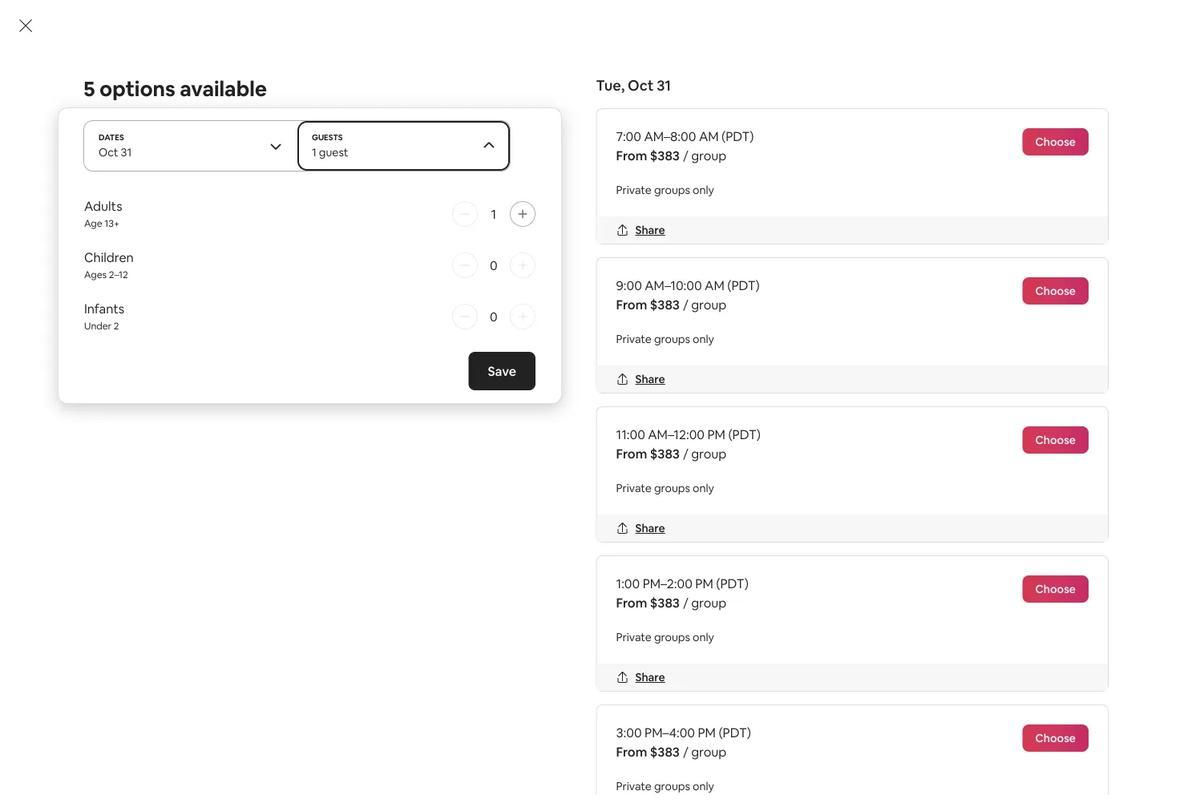 Task type: describe. For each thing, give the bounding box(es) containing it.
can
[[129, 157, 148, 172]]

oct inside choose from available dates 5 available for oct 31
[[231, 165, 253, 181]]

5 inside choose from available dates 5 available for oct 31
[[147, 165, 154, 181]]

9:00 am–10:00 am (pdt)
[[349, 240, 475, 254]]

a inside the contact malcolm for dates and times not listed, or if you want to book for a larger group.
[[461, 234, 467, 249]]

rates
[[83, 173, 109, 188]]

guest
[[319, 145, 348, 160]]

and
[[223, 234, 242, 249]]

only inside the 1:00 pm–2:00 pm (pdt) private groups only
[[790, 257, 812, 272]]

infants
[[84, 300, 124, 317]]

children group
[[84, 249, 535, 281]]

cancel up to 7 days before the experience start time for a full refund, or within 24 hours of booking as long as the booking is made more than 48 hours before the start time.
[[602, 590, 941, 664]]

guests 1 guest
[[312, 132, 348, 160]]

guests
[[312, 132, 343, 142]]

/ for 7:00
[[683, 147, 688, 164]]

31 inside choose from available dates 5 available for oct 31
[[256, 165, 268, 181]]

30
[[341, 157, 354, 172]]

of inside show only private group availability malcolm can host private groups of any size, up to 30 guests. private group rates start at $383.
[[253, 157, 264, 172]]

pm–2:00 for groups
[[737, 240, 780, 254]]

from for 11:00 am–12:00 pm (pdt) from $383 / group
[[616, 445, 647, 462]]

am–8:00
[[644, 128, 696, 144]]

groups inside 'tue, oct 31 11:00 am–12:00 pm (pdt) private groups only'
[[569, 257, 606, 272]]

from for 3:00 pm–4:00 pm (pdt) from $383 / group
[[616, 744, 647, 760]]

host
[[150, 157, 173, 172]]

(pdt) for 9:00 am–10:00 am (pdt) from $383 / group
[[727, 277, 760, 293]]

a inside cancel up to 7 days before the experience start time for a full refund, or within 24 hours of booking as long as the booking is made more than 48 hours before the start time.
[[934, 590, 941, 606]]

tue, oct 31
[[596, 76, 671, 95]]

private groups only for pm–2:00
[[616, 630, 714, 645]]

not
[[276, 234, 294, 249]]

available for from
[[259, 137, 331, 160]]

share for 1:00 pm–2:00 pm (pdt) from $383 / group
[[635, 670, 665, 685]]

am for 9:00 am–10:00 am (pdt)
[[427, 240, 444, 254]]

for inside cancel up to 7 days before the experience start time for a full refund, or within 24 hours of booking as long as the booking is made more than 48 hours before the start time.
[[914, 590, 931, 606]]

(pdt) for 11:00 am–12:00 pm (pdt) from $383 / group
[[728, 426, 761, 443]]

to inside the contact malcolm for dates and times not listed, or if you want to book for a larger group.
[[401, 234, 412, 249]]

tue, for tue, oct 31 11:00 am–12:00 pm (pdt) private groups only
[[531, 220, 557, 236]]

age
[[84, 217, 102, 230]]

1 inside guests 1 guest
[[312, 145, 316, 160]]

show for show only private group availability malcolm can host private groups of any size, up to 30 guests. private group rates start at $383.
[[83, 141, 113, 156]]

up inside show only private group availability malcolm can host private groups of any size, up to 30 guests. private group rates start at $383.
[[311, 157, 325, 172]]

am–10:00 for 9:00 am–10:00 am (pdt) from $383 / group
[[645, 277, 702, 293]]

to inside cancel up to 7 days before the experience start time for a full refund, or within 24 hours of booking as long as the booking is made more than 48 hours before the start time.
[[664, 590, 677, 606]]

group inside 7:00 am–8:00 am (pdt) from $383 / group
[[691, 147, 727, 164]]

than
[[736, 628, 763, 645]]

private inside 'tue, oct 31 11:00 am–12:00 pm (pdt) private groups only'
[[531, 257, 567, 272]]

pm–4:00 for groups
[[921, 240, 965, 254]]

share button for 9:00 am–10:00 am (pdt) from $383 / group
[[610, 366, 672, 393]]

share button for 7:00 am–8:00 am (pdt) from $383 / group
[[610, 216, 672, 244]]

oct for dates oct 31
[[99, 145, 118, 160]]

more for show more
[[638, 684, 670, 701]]

/ group
[[416, 299, 460, 316]]

(pdt) for 3:00 pm–4:00 pm (pdt) from $383 / group
[[719, 724, 751, 741]]

save button
[[469, 352, 535, 390]]

oct for tue, oct 31 11:00 am–12:00 pm (pdt) private groups only
[[560, 220, 583, 236]]

pm for 1:00 pm–2:00 pm (pdt) private groups only
[[783, 240, 799, 254]]

(pdt) for 3:00 pm–4:00 pm (pdt) private groups only
[[985, 240, 1014, 254]]

from $383 / group
[[531, 299, 642, 316]]

2 vertical spatial the
[[862, 628, 881, 645]]

more for show more dates
[[202, 414, 234, 430]]

choose from available dates 5 available for oct 31
[[147, 137, 382, 181]]

dates for for
[[191, 234, 220, 249]]

save
[[488, 363, 516, 379]]

group inside 9:00 am–10:00 am (pdt) from $383 / group
[[691, 296, 727, 313]]

3:00 pm–4:00 pm (pdt) private groups only
[[896, 240, 1014, 272]]

$383 for 7:00 am–8:00 am (pdt) from $383 / group
[[650, 147, 680, 164]]

times
[[245, 234, 274, 249]]

or inside the contact malcolm for dates and times not listed, or if you want to book for a larger group.
[[329, 234, 340, 249]]

private groups only for am–10:00
[[616, 332, 714, 346]]

oct for tue, oct 31
[[628, 76, 654, 95]]

pm–4:00 for $383
[[645, 724, 695, 741]]

5 options available
[[83, 75, 267, 102]]

1 vertical spatial private
[[176, 157, 212, 172]]

0 vertical spatial before
[[719, 590, 759, 606]]

(pdt) for 9:00 am–10:00 am (pdt)
[[447, 240, 475, 254]]

if
[[343, 234, 349, 249]]

0 vertical spatial booking
[[790, 609, 839, 625]]

made
[[665, 628, 699, 645]]

for left and
[[174, 234, 189, 249]]

3:00 pm–4:00 pm (pdt) from $383 / group
[[616, 724, 751, 760]]

availability
[[215, 141, 272, 156]]

under
[[84, 320, 111, 332]]

guests.
[[356, 157, 393, 172]]

/ for 11:00
[[683, 445, 688, 462]]

0 for infants
[[490, 308, 498, 325]]

long
[[857, 609, 883, 625]]

contact
[[83, 234, 126, 249]]

only inside show only private group availability malcolm can host private groups of any size, up to 30 guests. private group rates start at $383.
[[115, 141, 138, 156]]

(pdt) for 7:00 am–8:00 am (pdt) from $383 / group
[[721, 128, 754, 144]]

0 horizontal spatial the
[[762, 590, 782, 606]]

$383 for 11:00 am–12:00 pm (pdt) from $383 / group
[[650, 445, 680, 462]]

from for 9:00 am–10:00 am (pdt) from $383 / group
[[616, 296, 647, 313]]

31 for dates oct 31
[[121, 145, 132, 160]]

groups inside show only private group availability malcolm can host private groups of any size, up to 30 guests. private group rates start at $383.
[[214, 157, 250, 172]]

/ for 3:00
[[683, 744, 688, 760]]

$383.
[[152, 173, 180, 188]]

children ages 2–12
[[84, 249, 134, 281]]

1:00 for 1:00 pm–2:00 pm (pdt) from $383 / group
[[616, 575, 640, 592]]

0 horizontal spatial 5
[[83, 75, 95, 102]]

11:00 am–12:00 pm (pdt) from $383 / group
[[616, 426, 761, 462]]

more inside cancel up to 7 days before the experience start time for a full refund, or within 24 hours of booking as long as the booking is made more than 48 hours before the start time.
[[702, 628, 733, 645]]

$383 for 3:00 pm–4:00 pm (pdt) from $383 / group
[[650, 744, 680, 760]]

larger
[[470, 234, 500, 249]]

dates oct 31
[[99, 132, 132, 160]]

1 vertical spatial hours
[[783, 628, 816, 645]]

0 vertical spatial private
[[140, 141, 178, 156]]

0 vertical spatial hours
[[739, 609, 772, 625]]

want
[[373, 234, 399, 249]]

from for 7:00 am–8:00 am (pdt) from $383 / group
[[616, 147, 647, 164]]

2 as from the left
[[886, 609, 899, 625]]

private inside 3:00 pm–4:00 pm (pdt) private groups only
[[896, 257, 931, 272]]

contact malcolm for dates and times not listed, or if you want to book for a larger group.
[[83, 234, 500, 263]]

adults
[[84, 198, 122, 214]]

48
[[765, 628, 780, 645]]

of inside cancel up to 7 days before the experience start time for a full refund, or within 24 hours of booking as long as the booking is made more than 48 hours before the start time.
[[775, 609, 788, 625]]

show for show more dates
[[166, 414, 199, 430]]

size,
[[287, 157, 309, 172]]

pm inside 'tue, oct 31 11:00 am–12:00 pm (pdt) private groups only'
[[611, 240, 627, 254]]

time
[[884, 590, 911, 606]]

cancel
[[602, 590, 643, 606]]

1 vertical spatial the
[[901, 609, 921, 625]]

up inside cancel up to 7 days before the experience start time for a full refund, or within 24 hours of booking as long as the booking is made more than 48 hours before the start time.
[[646, 590, 661, 606]]

private inside the 1:00 pm–2:00 pm (pdt) private groups only
[[714, 257, 749, 272]]

7
[[680, 590, 687, 606]]

from for 1:00 pm–2:00 pm (pdt) from $383 / group
[[616, 594, 647, 611]]

tue, for tue, oct 31
[[596, 76, 625, 95]]

share for 11:00 am–12:00 pm (pdt) from $383 / group
[[635, 521, 665, 536]]

1 as from the left
[[842, 609, 854, 625]]

group.
[[83, 249, 117, 263]]

1:00 pm–2:00 pm (pdt) private groups only
[[714, 240, 829, 272]]

dates
[[99, 132, 124, 142]]

11:00 inside 'tue, oct 31 11:00 am–12:00 pm (pdt) private groups only'
[[531, 240, 557, 254]]



Task type: locate. For each thing, give the bounding box(es) containing it.
1 horizontal spatial malcolm
[[128, 234, 171, 249]]

(pdt) inside 7:00 am–8:00 am (pdt) from $383 / group
[[721, 128, 754, 144]]

pm–2:00 inside 1:00 pm–2:00 pm (pdt) from $383 / group
[[643, 575, 692, 592]]

2 share button from the top
[[610, 366, 672, 393]]

1 horizontal spatial 3:00
[[896, 240, 918, 254]]

/ for 9:00
[[683, 296, 688, 313]]

private groups only down 11:00 am–12:00 pm (pdt) from $383 / group
[[616, 481, 714, 495]]

more inside show more dates link
[[202, 414, 234, 430]]

share down is
[[635, 670, 665, 685]]

show more dates
[[166, 414, 271, 430]]

from inside 9:00 am–10:00 am (pdt) from $383 / group
[[616, 296, 647, 313]]

more
[[202, 414, 234, 430], [702, 628, 733, 645], [638, 684, 670, 701]]

dates for available
[[335, 137, 382, 160]]

am inside 7:00 am–8:00 am (pdt) from $383 / group
[[699, 128, 719, 144]]

share
[[635, 223, 665, 237], [635, 372, 665, 386], [635, 521, 665, 536], [635, 670, 665, 685]]

at
[[139, 173, 149, 188]]

from inside 7:00 am–8:00 am (pdt) from $383 / group
[[616, 147, 647, 164]]

7:00 am–8:00 am (pdt) from $383 / group
[[616, 128, 754, 164]]

pm–2:00 for $383
[[643, 575, 692, 592]]

31 inside dates oct 31
[[121, 145, 132, 160]]

listed,
[[296, 234, 327, 249]]

0 horizontal spatial a
[[461, 234, 467, 249]]

0 vertical spatial or
[[329, 234, 340, 249]]

pm–2:00 up from $383
[[737, 240, 780, 254]]

pm–2:00
[[737, 240, 780, 254], [643, 575, 692, 592]]

3:00 inside 3:00 pm–4:00 pm (pdt) from $383 / group
[[616, 724, 642, 741]]

0 vertical spatial more
[[202, 414, 234, 430]]

3:00 inside 3:00 pm–4:00 pm (pdt) private groups only
[[896, 240, 918, 254]]

as left the long
[[842, 609, 854, 625]]

1 vertical spatial pm–2:00
[[643, 575, 692, 592]]

5 down choose
[[147, 165, 154, 181]]

dates inside the contact malcolm for dates and times not listed, or if you want to book for a larger group.
[[191, 234, 220, 249]]

1 vertical spatial 1:00
[[616, 575, 640, 592]]

1 horizontal spatial booking
[[790, 609, 839, 625]]

show more dates link
[[147, 403, 290, 442]]

groups inside 3:00 pm–4:00 pm (pdt) private groups only
[[934, 257, 970, 272]]

malcolm up rates
[[83, 157, 127, 172]]

/ inside 11:00 am–12:00 pm (pdt) from $383 / group
[[683, 445, 688, 462]]

(pdt) inside 11:00 am–12:00 pm (pdt) from $383 / group
[[728, 426, 761, 443]]

you
[[352, 234, 371, 249]]

of left any
[[253, 157, 264, 172]]

the down time
[[901, 609, 921, 625]]

11:00
[[531, 240, 557, 254], [616, 426, 645, 443]]

2 vertical spatial show
[[602, 684, 635, 701]]

1 horizontal spatial start
[[853, 590, 882, 606]]

2 vertical spatial start
[[884, 628, 912, 645]]

from
[[215, 137, 255, 160]]

1 vertical spatial tue,
[[531, 220, 557, 236]]

share up 11:00 am–12:00 pm (pdt) from $383 / group
[[635, 372, 665, 386]]

1 vertical spatial 5
[[147, 165, 154, 181]]

am–12:00 inside 'tue, oct 31 11:00 am–12:00 pm (pdt) private groups only'
[[559, 240, 609, 254]]

malcolm inside the contact malcolm for dates and times not listed, or if you want to book for a larger group.
[[128, 234, 171, 249]]

any
[[266, 157, 284, 172]]

tue,
[[596, 76, 625, 95], [531, 220, 557, 236]]

or
[[329, 234, 340, 249], [668, 609, 681, 625]]

1:00 inside 1:00 pm–2:00 pm (pdt) from $383 / group
[[616, 575, 640, 592]]

31 for tue, oct 31
[[657, 76, 671, 95]]

(pdt) inside the 1:00 pm–2:00 pm (pdt) private groups only
[[801, 240, 829, 254]]

of up "48"
[[775, 609, 788, 625]]

1 vertical spatial before
[[819, 628, 859, 645]]

4 share button from the top
[[610, 664, 672, 691]]

group inside 11:00 am–12:00 pm (pdt) from $383 / group
[[691, 445, 727, 462]]

before up 24
[[719, 590, 759, 606]]

am inside 9:00 am–10:00 am (pdt) from $383 / group
[[705, 277, 724, 293]]

hours up 'than'
[[739, 609, 772, 625]]

up right size,
[[311, 157, 325, 172]]

(pdt) for 1:00 pm–2:00 pm (pdt) from $383 / group
[[716, 575, 749, 592]]

0 horizontal spatial show
[[83, 141, 113, 156]]

13+
[[104, 217, 120, 230]]

2
[[114, 320, 119, 332]]

1 horizontal spatial a
[[934, 590, 941, 606]]

a left the 'larger'
[[461, 234, 467, 249]]

am right am–8:00
[[699, 128, 719, 144]]

adults group
[[84, 198, 535, 230]]

4 share from the top
[[635, 670, 665, 685]]

1:00 up refund,
[[616, 575, 640, 592]]

share for 9:00 am–10:00 am (pdt) from $383 / group
[[635, 372, 665, 386]]

pm for 11:00 am–12:00 pm (pdt) from $383 / group
[[707, 426, 725, 443]]

am–12:00
[[559, 240, 609, 254], [648, 426, 705, 443]]

start left at
[[112, 173, 137, 188]]

the up "48"
[[762, 590, 782, 606]]

up up refund,
[[646, 590, 661, 606]]

2 horizontal spatial show
[[602, 684, 635, 701]]

1 horizontal spatial 9:00
[[616, 277, 642, 293]]

1 horizontal spatial hours
[[783, 628, 816, 645]]

group inside 3:00 pm–4:00 pm (pdt) from $383 / group
[[691, 744, 727, 760]]

1:00
[[714, 240, 734, 254], [616, 575, 640, 592]]

pm–2:00 up refund,
[[643, 575, 692, 592]]

pm for 3:00 pm–4:00 pm (pdt) private groups only
[[967, 240, 983, 254]]

for down from
[[211, 165, 228, 181]]

7:00
[[616, 128, 641, 144]]

31
[[657, 76, 671, 95], [121, 145, 132, 160], [256, 165, 268, 181], [585, 220, 598, 236]]

31 inside 'tue, oct 31 11:00 am–12:00 pm (pdt) private groups only'
[[585, 220, 598, 236]]

9:00 am–10:00 am (pdt) from $383 / group
[[616, 277, 760, 313]]

am for 9:00 am–10:00 am (pdt) from $383 / group
[[705, 277, 724, 293]]

pm–4:00 inside 3:00 pm–4:00 pm (pdt) from $383 / group
[[645, 724, 695, 741]]

book
[[415, 234, 441, 249]]

private inside show only private group availability malcolm can host private groups of any size, up to 30 guests. private group rates start at $383.
[[396, 157, 431, 172]]

3:00
[[896, 240, 918, 254], [616, 724, 642, 741]]

1 horizontal spatial of
[[775, 609, 788, 625]]

am left the 'larger'
[[427, 240, 444, 254]]

1 horizontal spatial tue,
[[596, 76, 625, 95]]

0 horizontal spatial 9:00
[[349, 240, 372, 254]]

start up the long
[[853, 590, 882, 606]]

(pdt)
[[721, 128, 754, 144], [447, 240, 475, 254], [630, 240, 658, 254], [801, 240, 829, 254], [985, 240, 1014, 254], [727, 277, 760, 293], [728, 426, 761, 443], [716, 575, 749, 592], [719, 724, 751, 741]]

am–10:00 for 9:00 am–10:00 am (pdt)
[[374, 240, 424, 254]]

0 vertical spatial pm–4:00
[[921, 240, 965, 254]]

private groups only for am–12:00
[[616, 481, 714, 495]]

tue, up 7:00
[[596, 76, 625, 95]]

4 private groups only from the top
[[616, 630, 714, 645]]

adults age 13+
[[84, 198, 122, 230]]

1 horizontal spatial dates
[[237, 414, 271, 430]]

1:00 up 9:00 am–10:00 am (pdt) from $383 / group
[[714, 240, 734, 254]]

9:00 for 9:00 am–10:00 am (pdt) from $383 / group
[[616, 277, 642, 293]]

private groups only down refund,
[[616, 630, 714, 645]]

24
[[722, 609, 737, 625]]

or inside cancel up to 7 days before the experience start time for a full refund, or within 24 hours of booking as long as the booking is made more than 48 hours before the start time.
[[668, 609, 681, 625]]

a
[[461, 234, 467, 249], [934, 590, 941, 606]]

9:00 right if
[[349, 240, 372, 254]]

1 vertical spatial 11:00
[[616, 426, 645, 443]]

1 vertical spatial available
[[259, 137, 331, 160]]

0 vertical spatial of
[[253, 157, 264, 172]]

0 horizontal spatial 1:00
[[616, 575, 640, 592]]

is
[[654, 628, 662, 645]]

1 horizontal spatial pm–4:00
[[921, 240, 965, 254]]

share button
[[610, 216, 672, 244], [610, 366, 672, 393], [610, 515, 672, 542], [610, 664, 672, 691]]

1 vertical spatial or
[[668, 609, 681, 625]]

choose
[[147, 137, 211, 160]]

2 private groups only from the top
[[616, 332, 714, 346]]

1 vertical spatial more
[[702, 628, 733, 645]]

2–12
[[109, 269, 128, 281]]

0 vertical spatial am
[[699, 128, 719, 144]]

from $383
[[714, 299, 777, 316]]

0 vertical spatial am–10:00
[[374, 240, 424, 254]]

private groups only
[[616, 183, 714, 197], [616, 332, 714, 346], [616, 481, 714, 495], [616, 630, 714, 645], [616, 779, 714, 794]]

or left if
[[329, 234, 340, 249]]

1 horizontal spatial pm–2:00
[[737, 240, 780, 254]]

3:00 for 3:00 pm–4:00 pm (pdt) from $383 / group
[[616, 724, 642, 741]]

0 vertical spatial dates
[[335, 137, 382, 160]]

share up 9:00 am–10:00 am (pdt) from $383 / group
[[635, 223, 665, 237]]

private groups only for pm–4:00
[[616, 779, 714, 794]]

3 private groups only from the top
[[616, 481, 714, 495]]

pm inside 3:00 pm–4:00 pm (pdt) from $383 / group
[[698, 724, 716, 741]]

1 vertical spatial to
[[401, 234, 412, 249]]

show inside show only private group availability malcolm can host private groups of any size, up to 30 guests. private group rates start at $383.
[[83, 141, 113, 156]]

hours
[[739, 609, 772, 625], [783, 628, 816, 645]]

0 horizontal spatial or
[[329, 234, 340, 249]]

oct
[[628, 76, 654, 95], [99, 145, 118, 160], [231, 165, 253, 181], [560, 220, 583, 236]]

0 horizontal spatial 11:00
[[531, 240, 557, 254]]

start
[[112, 173, 137, 188], [853, 590, 882, 606], [884, 628, 912, 645]]

/ inside 7:00 am–8:00 am (pdt) from $383 / group
[[683, 147, 688, 164]]

from inside 3:00 pm–4:00 pm (pdt) from $383 / group
[[616, 744, 647, 760]]

2 0 from the top
[[490, 308, 498, 325]]

pm for 3:00 pm–4:00 pm (pdt) from $383 / group
[[698, 724, 716, 741]]

start inside show only private group availability malcolm can host private groups of any size, up to 30 guests. private group rates start at $383.
[[112, 173, 137, 188]]

pm inside 1:00 pm–2:00 pm (pdt) from $383 / group
[[695, 575, 713, 592]]

0 vertical spatial 9:00
[[349, 240, 372, 254]]

a right time
[[934, 590, 941, 606]]

show more link
[[602, 684, 683, 701]]

private groups only down 9:00 am–10:00 am (pdt) from $383 / group
[[616, 332, 714, 346]]

1 horizontal spatial am–10:00
[[645, 277, 702, 293]]

0 vertical spatial to
[[327, 157, 338, 172]]

1 vertical spatial malcolm
[[128, 234, 171, 249]]

pm inside 3:00 pm–4:00 pm (pdt) private groups only
[[967, 240, 983, 254]]

dates inside choose from available dates 5 available for oct 31
[[335, 137, 382, 160]]

$383 inside 3:00 pm–4:00 pm (pdt) from $383 / group
[[650, 744, 680, 760]]

only
[[115, 141, 138, 156], [693, 183, 714, 197], [608, 257, 630, 272], [790, 257, 812, 272], [972, 257, 994, 272], [693, 332, 714, 346], [693, 481, 714, 495], [693, 630, 714, 645], [693, 779, 714, 794]]

pm inside the 1:00 pm–2:00 pm (pdt) private groups only
[[783, 240, 799, 254]]

/ inside 1:00 pm–2:00 pm (pdt) from $383 / group
[[683, 594, 688, 611]]

to left 7
[[664, 590, 677, 606]]

(pdt) inside 3:00 pm–4:00 pm (pdt) private groups only
[[985, 240, 1014, 254]]

1 vertical spatial 1
[[491, 206, 496, 222]]

31 up am–8:00
[[657, 76, 671, 95]]

1 horizontal spatial as
[[886, 609, 899, 625]]

as
[[842, 609, 854, 625], [886, 609, 899, 625]]

(pdt) inside 1:00 pm–2:00 pm (pdt) from $383 / group
[[716, 575, 749, 592]]

0 vertical spatial 3:00
[[896, 240, 918, 254]]

31 down availability at the left
[[256, 165, 268, 181]]

0 vertical spatial start
[[112, 173, 137, 188]]

1 vertical spatial 0
[[490, 308, 498, 325]]

1 horizontal spatial more
[[638, 684, 670, 701]]

am–12:00 inside 11:00 am–12:00 pm (pdt) from $383 / group
[[648, 426, 705, 443]]

1 horizontal spatial before
[[819, 628, 859, 645]]

for
[[211, 165, 228, 181], [174, 234, 189, 249], [444, 234, 459, 249], [914, 590, 931, 606]]

2 horizontal spatial more
[[702, 628, 733, 645]]

1 vertical spatial am–12:00
[[648, 426, 705, 443]]

5 left options
[[83, 75, 95, 102]]

0 down the 'larger'
[[490, 257, 498, 273]]

private groups only down 3:00 pm–4:00 pm (pdt) from $383 / group
[[616, 779, 714, 794]]

am
[[699, 128, 719, 144], [427, 240, 444, 254], [705, 277, 724, 293]]

groups inside the 1:00 pm–2:00 pm (pdt) private groups only
[[752, 257, 788, 272]]

1 vertical spatial pm–4:00
[[645, 724, 695, 741]]

0 inside children group
[[490, 257, 498, 273]]

$383 for 1:00 pm–2:00 pm (pdt) from $383 / group
[[650, 594, 680, 611]]

am up from $383
[[705, 277, 724, 293]]

malcolm up children
[[128, 234, 171, 249]]

booking up the time.
[[602, 628, 651, 645]]

pm for 1:00 pm–2:00 pm (pdt) from $383 / group
[[695, 575, 713, 592]]

from
[[616, 147, 647, 164], [616, 296, 647, 313], [531, 299, 563, 316], [714, 299, 745, 316], [616, 445, 647, 462], [616, 594, 647, 611], [616, 744, 647, 760]]

/
[[683, 147, 688, 164], [683, 296, 688, 313], [416, 299, 422, 316], [598, 299, 604, 316], [683, 445, 688, 462], [683, 594, 688, 611], [683, 744, 688, 760]]

0 horizontal spatial start
[[112, 173, 137, 188]]

(pdt) for 1:00 pm–2:00 pm (pdt) private groups only
[[801, 240, 829, 254]]

ages
[[84, 269, 107, 281]]

1 inside the adults group
[[491, 206, 496, 222]]

share button for 1:00 pm–2:00 pm (pdt) from $383 / group
[[610, 664, 672, 691]]

private
[[140, 141, 178, 156], [176, 157, 212, 172]]

options
[[99, 75, 175, 102]]

pm–4:00 inside 3:00 pm–4:00 pm (pdt) private groups only
[[921, 240, 965, 254]]

/ inside 3:00 pm–4:00 pm (pdt) from $383 / group
[[683, 744, 688, 760]]

5
[[83, 75, 95, 102], [147, 165, 154, 181]]

the down the long
[[862, 628, 881, 645]]

tue, right the 'larger'
[[531, 220, 557, 236]]

0 vertical spatial up
[[311, 157, 325, 172]]

3 share from the top
[[635, 521, 665, 536]]

1 vertical spatial booking
[[602, 628, 651, 645]]

0 inside infants group
[[490, 308, 498, 325]]

available for options
[[180, 75, 267, 102]]

for right book
[[444, 234, 459, 249]]

show only private group availability malcolm can host private groups of any size, up to 30 guests. private group rates start at $383.
[[83, 141, 465, 188]]

am for 7:00 am–8:00 am (pdt) from $383 / group
[[699, 128, 719, 144]]

private groups only for am–8:00
[[616, 183, 714, 197]]

refund,
[[623, 609, 665, 625]]

pm inside 11:00 am–12:00 pm (pdt) from $383 / group
[[707, 426, 725, 443]]

time.
[[602, 647, 632, 664]]

$383 inside 11:00 am–12:00 pm (pdt) from $383 / group
[[650, 445, 680, 462]]

1
[[312, 145, 316, 160], [491, 206, 496, 222]]

0 vertical spatial the
[[762, 590, 782, 606]]

9:00 inside 9:00 am–10:00 am (pdt) from $383 / group
[[616, 277, 642, 293]]

0 horizontal spatial booking
[[602, 628, 651, 645]]

0 vertical spatial show
[[83, 141, 113, 156]]

1 vertical spatial am
[[427, 240, 444, 254]]

1 share button from the top
[[610, 216, 672, 244]]

within
[[683, 609, 719, 625]]

before
[[719, 590, 759, 606], [819, 628, 859, 645]]

9:00 up 'from $383 / group'
[[616, 277, 642, 293]]

31 down dates
[[121, 145, 132, 160]]

private groups only down 7:00 am–8:00 am (pdt) from $383 / group
[[616, 183, 714, 197]]

share for 7:00 am–8:00 am (pdt) from $383 / group
[[635, 223, 665, 237]]

1 share from the top
[[635, 223, 665, 237]]

0 horizontal spatial of
[[253, 157, 264, 172]]

(pdt) inside 9:00 am–10:00 am (pdt) from $383 / group
[[727, 277, 760, 293]]

0 horizontal spatial hours
[[739, 609, 772, 625]]

$383 inside 1:00 pm–2:00 pm (pdt) from $383 / group
[[650, 594, 680, 611]]

to left 30
[[327, 157, 338, 172]]

for inside choose from available dates 5 available for oct 31
[[211, 165, 228, 181]]

to inside show only private group availability malcolm can host private groups of any size, up to 30 guests. private group rates start at $383.
[[327, 157, 338, 172]]

1 horizontal spatial the
[[862, 628, 881, 645]]

oct inside dates oct 31
[[99, 145, 118, 160]]

0 vertical spatial a
[[461, 234, 467, 249]]

1 horizontal spatial to
[[401, 234, 412, 249]]

1:00 for 1:00 pm–2:00 pm (pdt) private groups only
[[714, 240, 734, 254]]

9:00 for 9:00 am–10:00 am (pdt)
[[349, 240, 372, 254]]

as down time
[[886, 609, 899, 625]]

5 private groups only from the top
[[616, 779, 714, 794]]

1 vertical spatial a
[[934, 590, 941, 606]]

(pdt) inside 'tue, oct 31 11:00 am–12:00 pm (pdt) private groups only'
[[630, 240, 658, 254]]

$383 inside 9:00 am–10:00 am (pdt) from $383 / group
[[650, 296, 680, 313]]

tue, oct 31 11:00 am–12:00 pm (pdt) private groups only
[[531, 220, 658, 272]]

2 vertical spatial to
[[664, 590, 677, 606]]

start down time
[[884, 628, 912, 645]]

1 0 from the top
[[490, 257, 498, 273]]

share up 1:00 pm–2:00 pm (pdt) from $383 / group
[[635, 521, 665, 536]]

days
[[689, 590, 717, 606]]

9:00
[[349, 240, 372, 254], [616, 277, 642, 293]]

/ for 1:00
[[683, 594, 688, 611]]

0 vertical spatial tue,
[[596, 76, 625, 95]]

1 vertical spatial of
[[775, 609, 788, 625]]

0 vertical spatial 5
[[83, 75, 95, 102]]

infants group
[[84, 300, 535, 333]]

1 up the 'larger'
[[491, 206, 496, 222]]

1 horizontal spatial show
[[166, 414, 199, 430]]

1 horizontal spatial 1:00
[[714, 240, 734, 254]]

available
[[180, 75, 267, 102], [259, 137, 331, 160], [157, 165, 208, 181]]

0 horizontal spatial am–12:00
[[559, 240, 609, 254]]

2 horizontal spatial dates
[[335, 137, 382, 160]]

malcolm inside show only private group availability malcolm can host private groups of any size, up to 30 guests. private group rates start at $383.
[[83, 157, 127, 172]]

oct inside 'tue, oct 31 11:00 am–12:00 pm (pdt) private groups only'
[[560, 220, 583, 236]]

/ inside 9:00 am–10:00 am (pdt) from $383 / group
[[683, 296, 688, 313]]

0 horizontal spatial malcolm
[[83, 157, 127, 172]]

1:00 pm–2:00 pm (pdt) from $383 / group
[[616, 575, 749, 611]]

up
[[311, 157, 325, 172], [646, 590, 661, 606]]

2 horizontal spatial start
[[884, 628, 912, 645]]

booking down experience
[[790, 609, 839, 625]]

0 for children
[[490, 257, 498, 273]]

to
[[327, 157, 338, 172], [401, 234, 412, 249], [664, 590, 677, 606]]

$383 for 9:00 am–10:00 am (pdt) from $383 / group
[[650, 296, 680, 313]]

tue, inside 'tue, oct 31 11:00 am–12:00 pm (pdt) private groups only'
[[531, 220, 557, 236]]

1 vertical spatial dates
[[191, 234, 220, 249]]

only inside 'tue, oct 31 11:00 am–12:00 pm (pdt) private groups only'
[[608, 257, 630, 272]]

share button for 11:00 am–12:00 pm (pdt) from $383 / group
[[610, 515, 672, 542]]

private up host
[[140, 141, 178, 156]]

hours right "48"
[[783, 628, 816, 645]]

1 vertical spatial 9:00
[[616, 277, 642, 293]]

private up $383.
[[176, 157, 212, 172]]

to right want
[[401, 234, 412, 249]]

from inside 1:00 pm–2:00 pm (pdt) from $383 / group
[[616, 594, 647, 611]]

full
[[602, 609, 620, 625]]

1 left guest
[[312, 145, 316, 160]]

pm–2:00 inside the 1:00 pm–2:00 pm (pdt) private groups only
[[737, 240, 780, 254]]

am–10:00 inside 9:00 am–10:00 am (pdt) from $383 / group
[[645, 277, 702, 293]]

2 vertical spatial available
[[157, 165, 208, 181]]

before down the long
[[819, 628, 859, 645]]

(pdt) inside 3:00 pm–4:00 pm (pdt) from $383 / group
[[719, 724, 751, 741]]

0 horizontal spatial up
[[311, 157, 325, 172]]

3 share button from the top
[[610, 515, 672, 542]]

from inside 11:00 am–12:00 pm (pdt) from $383 / group
[[616, 445, 647, 462]]

1 private groups only from the top
[[616, 183, 714, 197]]

0 up save
[[490, 308, 498, 325]]

1:00 inside the 1:00 pm–2:00 pm (pdt) private groups only
[[714, 240, 734, 254]]

1 vertical spatial 3:00
[[616, 724, 642, 741]]

only inside 3:00 pm–4:00 pm (pdt) private groups only
[[972, 257, 994, 272]]

show for show more
[[602, 684, 635, 701]]

experience
[[785, 590, 851, 606]]

0
[[490, 257, 498, 273], [490, 308, 498, 325]]

0 horizontal spatial am–10:00
[[374, 240, 424, 254]]

group inside 1:00 pm–2:00 pm (pdt) from $383 / group
[[691, 594, 727, 611]]

show
[[83, 141, 113, 156], [166, 414, 199, 430], [602, 684, 635, 701]]

show more
[[602, 684, 670, 701]]

2 vertical spatial more
[[638, 684, 670, 701]]

children
[[84, 249, 134, 265]]

$383 inside 7:00 am–8:00 am (pdt) from $383 / group
[[650, 147, 680, 164]]

31 for tue, oct 31 11:00 am–12:00 pm (pdt) private groups only
[[585, 220, 598, 236]]

0 horizontal spatial before
[[719, 590, 759, 606]]

3:00 for 3:00 pm–4:00 pm (pdt) private groups only
[[896, 240, 918, 254]]

2 vertical spatial am
[[705, 277, 724, 293]]

0 horizontal spatial 1
[[312, 145, 316, 160]]

private
[[396, 157, 431, 172], [616, 183, 652, 197], [531, 257, 567, 272], [714, 257, 749, 272], [896, 257, 931, 272], [616, 332, 652, 346], [616, 481, 652, 495], [616, 630, 652, 645], [616, 779, 652, 794]]

1 horizontal spatial 11:00
[[616, 426, 645, 443]]

1 horizontal spatial up
[[646, 590, 661, 606]]

infants under 2
[[84, 300, 124, 332]]

2 vertical spatial dates
[[237, 414, 271, 430]]

2 share from the top
[[635, 372, 665, 386]]

0 vertical spatial available
[[180, 75, 267, 102]]

1 vertical spatial up
[[646, 590, 661, 606]]

31 up 'from $383 / group'
[[585, 220, 598, 236]]

11:00 inside 11:00 am–12:00 pm (pdt) from $383 / group
[[616, 426, 645, 443]]

or up made
[[668, 609, 681, 625]]

1 horizontal spatial or
[[668, 609, 681, 625]]

for right time
[[914, 590, 931, 606]]



Task type: vqa. For each thing, say whether or not it's contained in the screenshot.


